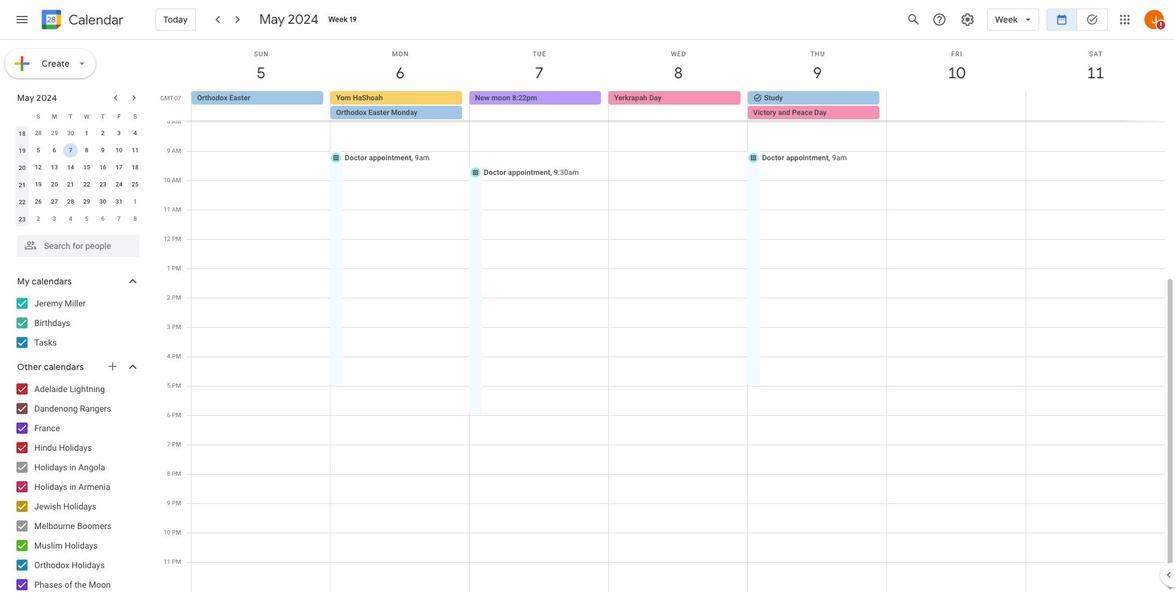 Task type: describe. For each thing, give the bounding box(es) containing it.
16 element
[[96, 160, 110, 175]]

18 element
[[128, 160, 143, 175]]

calendar element
[[39, 7, 124, 34]]

3 element
[[112, 126, 126, 141]]

31 element
[[112, 195, 126, 209]]

22 element
[[79, 178, 94, 192]]

april 30 element
[[63, 126, 78, 141]]

june 2 element
[[31, 212, 46, 227]]

17 element
[[112, 160, 126, 175]]

28 element
[[63, 195, 78, 209]]

4 element
[[128, 126, 143, 141]]

27 element
[[47, 195, 62, 209]]

june 1 element
[[128, 195, 143, 209]]

11 element
[[128, 143, 143, 158]]

10 element
[[112, 143, 126, 158]]

cell inside row group
[[63, 142, 79, 159]]

24 element
[[112, 178, 126, 192]]

june 5 element
[[79, 212, 94, 227]]

add other calendars image
[[107, 361, 119, 373]]

14 element
[[63, 160, 78, 175]]

june 6 element
[[96, 212, 110, 227]]

13 element
[[47, 160, 62, 175]]

may 2024 grid
[[12, 108, 143, 228]]

26 element
[[31, 195, 46, 209]]

8 element
[[79, 143, 94, 158]]



Task type: locate. For each thing, give the bounding box(es) containing it.
20 element
[[47, 178, 62, 192]]

6 element
[[47, 143, 62, 158]]

29 element
[[79, 195, 94, 209]]

my calendars list
[[2, 294, 152, 353]]

settings menu image
[[961, 12, 976, 27]]

Search for people text field
[[24, 235, 132, 257]]

heading
[[66, 13, 124, 27]]

7 element
[[63, 143, 78, 158]]

2 element
[[96, 126, 110, 141]]

heading inside calendar element
[[66, 13, 124, 27]]

main drawer image
[[15, 12, 29, 27]]

1 element
[[79, 126, 94, 141]]

april 29 element
[[47, 126, 62, 141]]

19 element
[[31, 178, 46, 192]]

12 element
[[31, 160, 46, 175]]

None search field
[[0, 230, 152, 257]]

june 8 element
[[128, 212, 143, 227]]

grid
[[157, 40, 1176, 593]]

row group
[[14, 125, 143, 228]]

30 element
[[96, 195, 110, 209]]

april 28 element
[[31, 126, 46, 141]]

25 element
[[128, 178, 143, 192]]

5 element
[[31, 143, 46, 158]]

21 element
[[63, 178, 78, 192]]

row
[[186, 91, 1176, 121], [14, 108, 143, 125], [14, 125, 143, 142], [14, 142, 143, 159], [14, 159, 143, 176], [14, 176, 143, 194], [14, 194, 143, 211], [14, 211, 143, 228]]

column header
[[14, 108, 30, 125]]

23 element
[[96, 178, 110, 192]]

june 7 element
[[112, 212, 126, 227]]

column header inside may 2024 grid
[[14, 108, 30, 125]]

june 3 element
[[47, 212, 62, 227]]

row group inside may 2024 grid
[[14, 125, 143, 228]]

june 4 element
[[63, 212, 78, 227]]

other calendars list
[[2, 380, 152, 593]]

15 element
[[79, 160, 94, 175]]

cell
[[331, 91, 470, 121], [748, 91, 887, 121], [887, 91, 1026, 121], [1026, 91, 1166, 121], [63, 142, 79, 159]]

9 element
[[96, 143, 110, 158]]



Task type: vqa. For each thing, say whether or not it's contained in the screenshot.
8 element
yes



